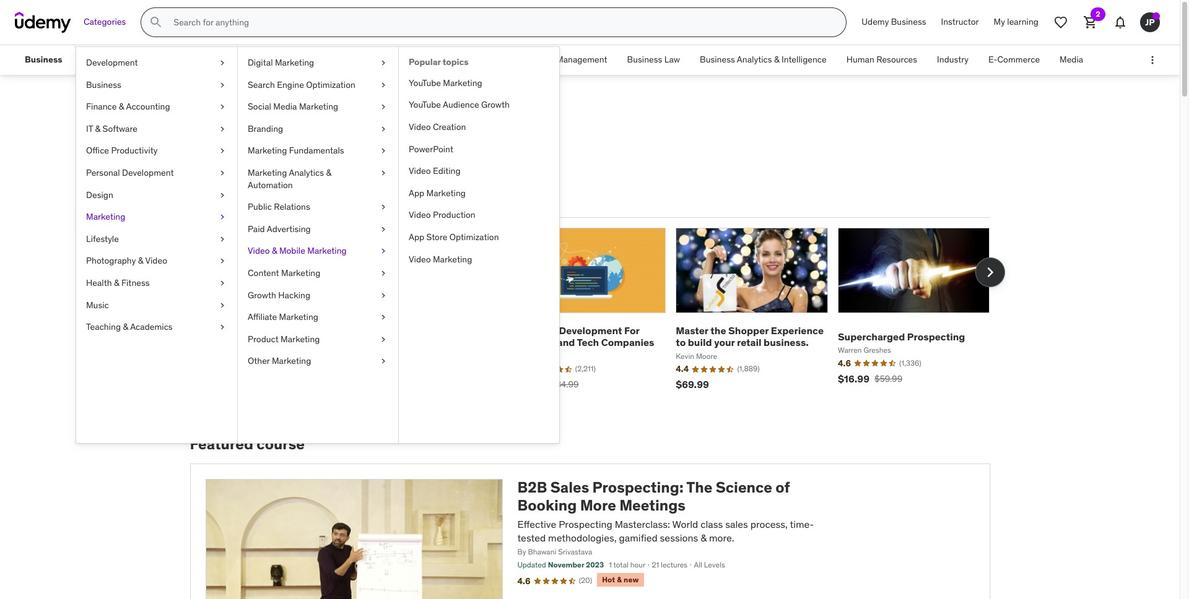 Task type: describe. For each thing, give the bounding box(es) containing it.
marketing fundamentals link
[[238, 140, 398, 162]]

advertising
[[267, 223, 311, 235]]

Search for anything text field
[[171, 12, 831, 33]]

personal development
[[86, 167, 174, 178]]

xsmall image for digital marketing
[[378, 57, 388, 69]]

mobile
[[279, 245, 305, 257]]

entrepreneurship link
[[83, 45, 171, 75]]

& for finance & accounting
[[119, 101, 124, 112]]

finance & accounting link
[[76, 96, 237, 118]]

video for video marketing
[[409, 254, 431, 265]]

health & fitness
[[86, 277, 150, 289]]

finance
[[86, 101, 117, 112]]

design link
[[76, 184, 237, 206]]

marketing inside youtube marketing link
[[443, 77, 482, 88]]

carousel element
[[190, 228, 1005, 406]]

photography & video link
[[76, 250, 237, 272]]

marketing inside other marketing link
[[272, 356, 311, 367]]

& inside marketing analytics & automation
[[326, 167, 331, 178]]

development for business
[[559, 325, 622, 337]]

1 management from the left
[[262, 54, 313, 65]]

shopping cart with 2 items image
[[1083, 15, 1098, 30]]

supercharged prospecting link
[[838, 331, 965, 343]]

udemy
[[862, 16, 889, 27]]

search engine optimization
[[248, 79, 355, 90]]

popular
[[218, 195, 255, 208]]

0 horizontal spatial business link
[[15, 45, 72, 75]]

branding
[[248, 123, 283, 134]]

retail
[[737, 336, 761, 349]]

fitness
[[121, 277, 150, 289]]

notifications image
[[1113, 15, 1128, 30]]

engine
[[277, 79, 304, 90]]

business left the "popular"
[[374, 54, 409, 65]]

marketing inside marketing fundamentals link
[[248, 145, 287, 156]]

1 vertical spatial media
[[273, 101, 297, 112]]

development for personal
[[122, 167, 174, 178]]

& for hot & new
[[617, 575, 622, 585]]

analytics for marketing
[[289, 167, 324, 178]]

product marketing
[[248, 334, 320, 345]]

video & mobile marketing link
[[238, 241, 398, 263]]

sales
[[725, 518, 748, 531]]

november
[[548, 561, 584, 570]]

marketing inside affiliate marketing link
[[279, 312, 318, 323]]

social
[[248, 101, 271, 112]]

more subcategory menu links image
[[1146, 54, 1159, 66]]

automation
[[248, 179, 293, 190]]

marketing inside app marketing link
[[426, 188, 466, 199]]

science
[[716, 478, 772, 497]]

teaching
[[86, 322, 121, 333]]

hour
[[630, 561, 645, 570]]

video for video editing
[[409, 165, 431, 177]]

2
[[1096, 9, 1100, 19]]

trending
[[270, 195, 311, 208]]

xsmall image for teaching & academics
[[217, 322, 227, 334]]

xsmall image for paid advertising
[[378, 223, 388, 236]]

udemy image
[[15, 12, 71, 33]]

video & mobile marketing element
[[398, 47, 559, 443]]

video for video & mobile marketing
[[248, 245, 270, 257]]

personal development link
[[76, 162, 237, 184]]

21
[[652, 561, 659, 570]]

b2b
[[517, 478, 547, 497]]

marketing analytics & automation
[[248, 167, 331, 190]]

0 vertical spatial to
[[251, 158, 266, 177]]

app for app marketing
[[409, 188, 424, 199]]

app marketing link
[[399, 183, 559, 205]]

business right udemy
[[891, 16, 926, 27]]

time-
[[790, 518, 814, 531]]

video for video production
[[409, 210, 431, 221]]

updated
[[517, 561, 546, 570]]

business development for startups and tech companies
[[514, 325, 654, 349]]

& left 'intelligence'
[[774, 54, 779, 65]]

xsmall image for other marketing
[[378, 356, 388, 368]]

business up finance
[[86, 79, 121, 90]]

business strategy link
[[364, 45, 454, 75]]

search
[[248, 79, 275, 90]]

master the shopper experience to build your retail business.
[[676, 325, 824, 349]]

xsmall image for public relations
[[378, 201, 388, 214]]

xsmall image for marketing
[[217, 211, 227, 223]]

xsmall image for health & fitness
[[217, 277, 227, 290]]

all
[[694, 561, 702, 570]]

human
[[846, 54, 874, 65]]

branding link
[[238, 118, 398, 140]]

course
[[257, 435, 305, 454]]

law
[[664, 54, 680, 65]]

booking
[[517, 496, 577, 515]]

and
[[557, 336, 575, 349]]

you have alerts image
[[1153, 12, 1160, 20]]

marketing inside social media marketing link
[[299, 101, 338, 112]]

teaching & academics link
[[76, 317, 237, 339]]

analytics for business
[[737, 54, 772, 65]]

accounting
[[126, 101, 170, 112]]

master
[[676, 325, 708, 337]]

build
[[688, 336, 712, 349]]

paid advertising
[[248, 223, 311, 235]]

management link
[[252, 45, 323, 75]]

xsmall image for marketing fundamentals
[[378, 145, 388, 157]]

0 horizontal spatial sales
[[190, 104, 242, 130]]

photography & video
[[86, 255, 167, 267]]

0 vertical spatial development
[[86, 57, 138, 68]]

21 lectures
[[652, 561, 688, 570]]

categories button
[[76, 7, 133, 37]]

other
[[248, 356, 270, 367]]

featured
[[190, 435, 253, 454]]

& inside b2b sales prospecting: the science of booking more meetings effective prospecting masterclass: world class sales process, time- tested methodologies, gamified sessions & more. by bhawani srivastava
[[701, 532, 707, 544]]

optimization for app store optimization
[[450, 232, 499, 243]]

industry link
[[927, 45, 979, 75]]

productivity
[[111, 145, 158, 156]]

marketing inside product marketing link
[[281, 334, 320, 345]]

0 vertical spatial media
[[1060, 54, 1083, 65]]

other marketing link
[[238, 351, 398, 373]]

music
[[86, 299, 109, 311]]

business analytics & intelligence link
[[690, 45, 837, 75]]

udemy business
[[862, 16, 926, 27]]

business left law
[[627, 54, 662, 65]]

xsmall image for marketing analytics & automation
[[378, 167, 388, 179]]

xsmall image for branding
[[378, 123, 388, 135]]

xsmall image for it & software
[[217, 123, 227, 135]]

video editing
[[409, 165, 460, 177]]

strategy
[[411, 54, 444, 65]]

2 management from the left
[[556, 54, 607, 65]]

startups
[[514, 336, 555, 349]]

xsmall image for design
[[217, 189, 227, 201]]

youtube for youtube marketing
[[409, 77, 441, 88]]

commerce
[[997, 54, 1040, 65]]

started
[[325, 158, 376, 177]]

relations
[[274, 201, 310, 213]]

levels
[[704, 561, 725, 570]]

intelligence
[[782, 54, 827, 65]]

jp
[[1145, 16, 1155, 28]]

xsmall image for search engine optimization
[[378, 79, 388, 91]]

& for teaching & academics
[[123, 322, 128, 333]]

you
[[296, 158, 321, 177]]

business right law
[[700, 54, 735, 65]]

business development for startups and tech companies link
[[514, 325, 654, 349]]

xsmall image for personal development
[[217, 167, 227, 179]]

wishlist image
[[1053, 15, 1068, 30]]

popular
[[409, 56, 441, 68]]

xsmall image for affiliate marketing
[[378, 312, 388, 324]]

tested
[[517, 532, 546, 544]]

gamified
[[619, 532, 658, 544]]

arrow pointing to subcategory menu links image
[[72, 45, 83, 75]]

business left arrow pointing to subcategory menu links image
[[25, 54, 62, 65]]

udemy business link
[[854, 7, 934, 37]]

world
[[672, 518, 698, 531]]

most
[[192, 195, 216, 208]]



Task type: locate. For each thing, give the bounding box(es) containing it.
xsmall image inside 'it & software' link
[[217, 123, 227, 135]]

xsmall image inside personal development link
[[217, 167, 227, 179]]

xsmall image inside social media marketing link
[[378, 101, 388, 113]]

youtube down the "popular"
[[409, 77, 441, 88]]

sales right b2b
[[550, 478, 589, 497]]

marketing up automation
[[248, 167, 287, 178]]

marketing up get
[[248, 145, 287, 156]]

of
[[776, 478, 790, 497]]

get
[[269, 158, 293, 177]]

hot & new
[[602, 575, 639, 585]]

video creation
[[409, 121, 466, 133]]

0 horizontal spatial prospecting
[[559, 518, 612, 531]]

0 vertical spatial analytics
[[737, 54, 772, 65]]

2 youtube from the top
[[409, 99, 441, 110]]

my learning link
[[986, 7, 1046, 37]]

growth down youtube marketing link
[[481, 99, 510, 110]]

marketing down search engine optimization link
[[299, 101, 338, 112]]

paid
[[248, 223, 265, 235]]

to inside master the shopper experience to build your retail business.
[[676, 336, 686, 349]]

social media marketing link
[[238, 96, 398, 118]]

1
[[609, 561, 612, 570]]

2 vertical spatial development
[[559, 325, 622, 337]]

experience
[[771, 325, 824, 337]]

social media marketing
[[248, 101, 338, 112]]

xsmall image inside product marketing link
[[378, 334, 388, 346]]

office productivity
[[86, 145, 158, 156]]

most popular button
[[190, 187, 257, 217]]

marketing down product marketing
[[272, 356, 311, 367]]

1 app from the top
[[409, 188, 424, 199]]

b2b sales prospecting: the science of booking more meetings effective prospecting masterclass: world class sales process, time- tested methodologies, gamified sessions & more. by bhawani srivastava
[[517, 478, 814, 557]]

marketing analytics & automation link
[[238, 162, 398, 196]]

class
[[701, 518, 723, 531]]

submit search image
[[149, 15, 164, 30]]

to
[[251, 158, 266, 177], [676, 336, 686, 349]]

youtube for youtube audience growth
[[409, 99, 441, 110]]

xsmall image for video & mobile marketing
[[378, 245, 388, 258]]

video up powerpoint
[[409, 121, 431, 133]]

1 horizontal spatial sales
[[550, 478, 589, 497]]

video & mobile marketing
[[248, 245, 347, 257]]

xsmall image for content marketing
[[378, 268, 388, 280]]

& right it
[[95, 123, 100, 134]]

xsmall image inside development link
[[217, 57, 227, 69]]

1 horizontal spatial to
[[676, 336, 686, 349]]

for
[[624, 325, 639, 337]]

business inside 'business development for startups and tech companies'
[[514, 325, 557, 337]]

media down engine
[[273, 101, 297, 112]]

marketing down affiliate marketing link
[[281, 334, 320, 345]]

digital
[[248, 57, 273, 68]]

xsmall image inside 'growth hacking' "link"
[[378, 290, 388, 302]]

development link
[[76, 52, 237, 74]]

& for photography & video
[[138, 255, 143, 267]]

srivastava
[[558, 548, 592, 557]]

& down class
[[701, 532, 707, 544]]

all levels
[[694, 561, 725, 570]]

effective
[[517, 518, 556, 531]]

xsmall image inside video & mobile marketing "link"
[[378, 245, 388, 258]]

0 horizontal spatial to
[[251, 158, 266, 177]]

analytics inside marketing analytics & automation
[[289, 167, 324, 178]]

digital marketing
[[248, 57, 314, 68]]

it
[[86, 123, 93, 134]]

the
[[711, 325, 726, 337]]

youtube audience growth
[[409, 99, 510, 110]]

the
[[686, 478, 712, 497]]

xsmall image inside office productivity link
[[217, 145, 227, 157]]

xsmall image inside marketing fundamentals link
[[378, 145, 388, 157]]

xsmall image inside design link
[[217, 189, 227, 201]]

1 horizontal spatial optimization
[[450, 232, 499, 243]]

marketing inside marketing analytics & automation
[[248, 167, 287, 178]]

growth up affiliate
[[248, 290, 276, 301]]

0 horizontal spatial media
[[273, 101, 297, 112]]

business left and
[[514, 325, 557, 337]]

1 horizontal spatial analytics
[[737, 54, 772, 65]]

marketing inside content marketing link
[[281, 268, 320, 279]]

0 vertical spatial sales
[[190, 104, 242, 130]]

1 vertical spatial courses
[[190, 158, 248, 177]]

video for video creation
[[409, 121, 431, 133]]

video down paid
[[248, 245, 270, 257]]

resources
[[876, 54, 917, 65]]

1 vertical spatial optimization
[[450, 232, 499, 243]]

& right hot
[[617, 575, 622, 585]]

to up automation
[[251, 158, 266, 177]]

marketing inside marketing link
[[86, 211, 125, 222]]

0 vertical spatial optimization
[[306, 79, 355, 90]]

0 horizontal spatial growth
[[248, 290, 276, 301]]

optimization down digital marketing 'link'
[[306, 79, 355, 90]]

master the shopper experience to build your retail business. link
[[676, 325, 824, 349]]

my
[[994, 16, 1005, 27]]

video inside "link"
[[248, 245, 270, 257]]

xsmall image for social media marketing
[[378, 101, 388, 113]]

& left mobile
[[272, 245, 277, 257]]

management up engine
[[262, 54, 313, 65]]

new
[[624, 575, 639, 585]]

marketing down topics
[[443, 77, 482, 88]]

development
[[86, 57, 138, 68], [122, 167, 174, 178], [559, 325, 622, 337]]

1 vertical spatial app
[[409, 232, 424, 243]]

marketing down hacking
[[279, 312, 318, 323]]

e-
[[988, 54, 997, 65]]

xsmall image for finance & accounting
[[217, 101, 227, 113]]

business link up accounting
[[76, 74, 237, 96]]

1 vertical spatial to
[[676, 336, 686, 349]]

1 horizontal spatial growth
[[481, 99, 510, 110]]

youtube audience growth link
[[399, 94, 559, 116]]

xsmall image for development
[[217, 57, 227, 69]]

1 vertical spatial prospecting
[[559, 518, 612, 531]]

analytics down fundamentals
[[289, 167, 324, 178]]

app
[[409, 188, 424, 199], [409, 232, 424, 243]]

1 horizontal spatial media
[[1060, 54, 1083, 65]]

marketing down video & mobile marketing
[[281, 268, 320, 279]]

1 horizontal spatial management
[[556, 54, 607, 65]]

video down lifestyle link
[[145, 255, 167, 267]]

other marketing
[[248, 356, 311, 367]]

xsmall image inside other marketing link
[[378, 356, 388, 368]]

1 vertical spatial analytics
[[289, 167, 324, 178]]

1 total hour
[[609, 561, 645, 570]]

& for health & fitness
[[114, 277, 119, 289]]

app marketing
[[409, 188, 466, 199]]

xsmall image inside lifestyle link
[[217, 233, 227, 245]]

instructor link
[[934, 7, 986, 37]]

xsmall image inside photography & video link
[[217, 255, 227, 268]]

media
[[1060, 54, 1083, 65], [273, 101, 297, 112]]

xsmall image inside public relations link
[[378, 201, 388, 214]]

video down powerpoint
[[409, 165, 431, 177]]

xsmall image inside business "link"
[[217, 79, 227, 91]]

learning
[[1007, 16, 1039, 27]]

1 horizontal spatial prospecting
[[907, 331, 965, 343]]

project management link
[[516, 45, 617, 75]]

media down 'wishlist' image
[[1060, 54, 1083, 65]]

xsmall image
[[378, 57, 388, 69], [217, 79, 227, 91], [378, 79, 388, 91], [378, 101, 388, 113], [378, 167, 388, 179], [378, 223, 388, 236], [217, 233, 227, 245], [378, 245, 388, 258], [378, 290, 388, 302], [217, 322, 227, 334], [378, 334, 388, 346]]

& inside "link"
[[272, 245, 277, 257]]

companies
[[601, 336, 654, 349]]

production
[[433, 210, 475, 221]]

1 vertical spatial youtube
[[409, 99, 441, 110]]

xsmall image inside paid advertising "link"
[[378, 223, 388, 236]]

courses up most popular
[[190, 158, 248, 177]]

1 horizontal spatial business link
[[76, 74, 237, 96]]

0 vertical spatial growth
[[481, 99, 510, 110]]

courses down engine
[[246, 104, 326, 130]]

communication
[[181, 54, 242, 65]]

video production
[[409, 210, 475, 221]]

app for app store optimization
[[409, 232, 424, 243]]

xsmall image inside marketing link
[[217, 211, 227, 223]]

to left build
[[676, 336, 686, 349]]

project
[[526, 54, 554, 65]]

sales left social on the top left
[[190, 104, 242, 130]]

updated november 2023
[[517, 561, 604, 570]]

xsmall image inside content marketing link
[[378, 268, 388, 280]]

shopper
[[728, 325, 769, 337]]

xsmall image inside health & fitness link
[[217, 277, 227, 290]]

xsmall image inside digital marketing 'link'
[[378, 57, 388, 69]]

industry
[[937, 54, 969, 65]]

marketing down editing
[[426, 188, 466, 199]]

development inside 'business development for startups and tech companies'
[[559, 325, 622, 337]]

analytics left 'intelligence'
[[737, 54, 772, 65]]

business strategy
[[374, 54, 444, 65]]

xsmall image inside teaching & academics link
[[217, 322, 227, 334]]

0 vertical spatial prospecting
[[907, 331, 965, 343]]

& right teaching
[[123, 322, 128, 333]]

& right health
[[114, 277, 119, 289]]

marketing down paid advertising "link"
[[307, 245, 347, 257]]

marketing up "lifestyle"
[[86, 211, 125, 222]]

prospecting inside b2b sales prospecting: the science of booking more meetings effective prospecting masterclass: world class sales process, time- tested methodologies, gamified sessions & more. by bhawani srivastava
[[559, 518, 612, 531]]

& right you
[[326, 167, 331, 178]]

app down "video editing"
[[409, 188, 424, 199]]

0 vertical spatial youtube
[[409, 77, 441, 88]]

1 vertical spatial sales
[[550, 478, 589, 497]]

growth inside "link"
[[248, 290, 276, 301]]

& for it & software
[[95, 123, 100, 134]]

office
[[86, 145, 109, 156]]

public relations
[[248, 201, 310, 213]]

masterclass:
[[615, 518, 670, 531]]

lectures
[[661, 561, 688, 570]]

entrepreneurship
[[93, 54, 161, 65]]

xsmall image inside affiliate marketing link
[[378, 312, 388, 324]]

management right project
[[556, 54, 607, 65]]

& up fitness at top
[[138, 255, 143, 267]]

xsmall image for photography & video
[[217, 255, 227, 268]]

business
[[891, 16, 926, 27], [25, 54, 62, 65], [374, 54, 409, 65], [627, 54, 662, 65], [700, 54, 735, 65], [86, 79, 121, 90], [514, 325, 557, 337]]

xsmall image inside search engine optimization link
[[378, 79, 388, 91]]

xsmall image inside branding link
[[378, 123, 388, 135]]

business link down udemy image
[[15, 45, 72, 75]]

0 horizontal spatial management
[[262, 54, 313, 65]]

xsmall image for product marketing
[[378, 334, 388, 346]]

marketing inside digital marketing 'link'
[[275, 57, 314, 68]]

marketing down app store optimization
[[433, 254, 472, 265]]

business link
[[15, 45, 72, 75], [76, 74, 237, 96]]

2 app from the top
[[409, 232, 424, 243]]

management
[[262, 54, 313, 65], [556, 54, 607, 65]]

optimization for search engine optimization
[[306, 79, 355, 90]]

xsmall image for growth hacking
[[378, 290, 388, 302]]

operations
[[464, 54, 506, 65]]

meetings
[[619, 496, 686, 515]]

affiliate marketing
[[248, 312, 318, 323]]

content
[[248, 268, 279, 279]]

optimization inside the video & mobile marketing element
[[450, 232, 499, 243]]

marketing inside video & mobile marketing "link"
[[307, 245, 347, 257]]

it & software
[[86, 123, 137, 134]]

project management
[[526, 54, 607, 65]]

marketing up engine
[[275, 57, 314, 68]]

design
[[86, 189, 113, 200]]

growth inside the video & mobile marketing element
[[481, 99, 510, 110]]

powerpoint
[[409, 143, 453, 155]]

marketing inside video marketing link
[[433, 254, 472, 265]]

paid advertising link
[[238, 218, 398, 241]]

your
[[714, 336, 735, 349]]

xsmall image for business
[[217, 79, 227, 91]]

bhawani
[[528, 548, 556, 557]]

business law link
[[617, 45, 690, 75]]

1 vertical spatial development
[[122, 167, 174, 178]]

app left store
[[409, 232, 424, 243]]

sales inside b2b sales prospecting: the science of booking more meetings effective prospecting masterclass: world class sales process, time- tested methodologies, gamified sessions & more. by bhawani srivastava
[[550, 478, 589, 497]]

marketing fundamentals
[[248, 145, 344, 156]]

photography
[[86, 255, 136, 267]]

prospecting inside carousel element
[[907, 331, 965, 343]]

0 horizontal spatial analytics
[[289, 167, 324, 178]]

lifestyle link
[[76, 228, 237, 250]]

0 horizontal spatial optimization
[[306, 79, 355, 90]]

0 vertical spatial courses
[[246, 104, 326, 130]]

optimization down "video production" link
[[450, 232, 499, 243]]

0 vertical spatial app
[[409, 188, 424, 199]]

1 vertical spatial growth
[[248, 290, 276, 301]]

xsmall image inside marketing analytics & automation link
[[378, 167, 388, 179]]

video up store
[[409, 210, 431, 221]]

xsmall image
[[217, 57, 227, 69], [217, 101, 227, 113], [217, 123, 227, 135], [378, 123, 388, 135], [217, 145, 227, 157], [378, 145, 388, 157], [217, 167, 227, 179], [217, 189, 227, 201], [378, 201, 388, 214], [217, 211, 227, 223], [217, 255, 227, 268], [378, 268, 388, 280], [217, 277, 227, 290], [217, 299, 227, 312], [378, 312, 388, 324], [378, 356, 388, 368]]

xsmall image inside finance & accounting link
[[217, 101, 227, 113]]

communication link
[[171, 45, 252, 75]]

&
[[774, 54, 779, 65], [119, 101, 124, 112], [95, 123, 100, 134], [326, 167, 331, 178], [272, 245, 277, 257], [138, 255, 143, 267], [114, 277, 119, 289], [123, 322, 128, 333], [701, 532, 707, 544], [617, 575, 622, 585]]

youtube up 'video creation' in the top of the page
[[409, 99, 441, 110]]

affiliate marketing link
[[238, 307, 398, 329]]

xsmall image for music
[[217, 299, 227, 312]]

more
[[580, 496, 616, 515]]

next image
[[980, 263, 1000, 282]]

video down store
[[409, 254, 431, 265]]

1 youtube from the top
[[409, 77, 441, 88]]

xsmall image inside music link
[[217, 299, 227, 312]]

& for video & mobile marketing
[[272, 245, 277, 257]]

xsmall image for lifestyle
[[217, 233, 227, 245]]

& right finance
[[119, 101, 124, 112]]

search engine optimization link
[[238, 74, 398, 96]]

video marketing
[[409, 254, 472, 265]]

human resources link
[[837, 45, 927, 75]]

methodologies,
[[548, 532, 617, 544]]

xsmall image for office productivity
[[217, 145, 227, 157]]

sales courses
[[190, 104, 326, 130]]

office productivity link
[[76, 140, 237, 162]]



Task type: vqa. For each thing, say whether or not it's contained in the screenshot.
3: ratings)
no



